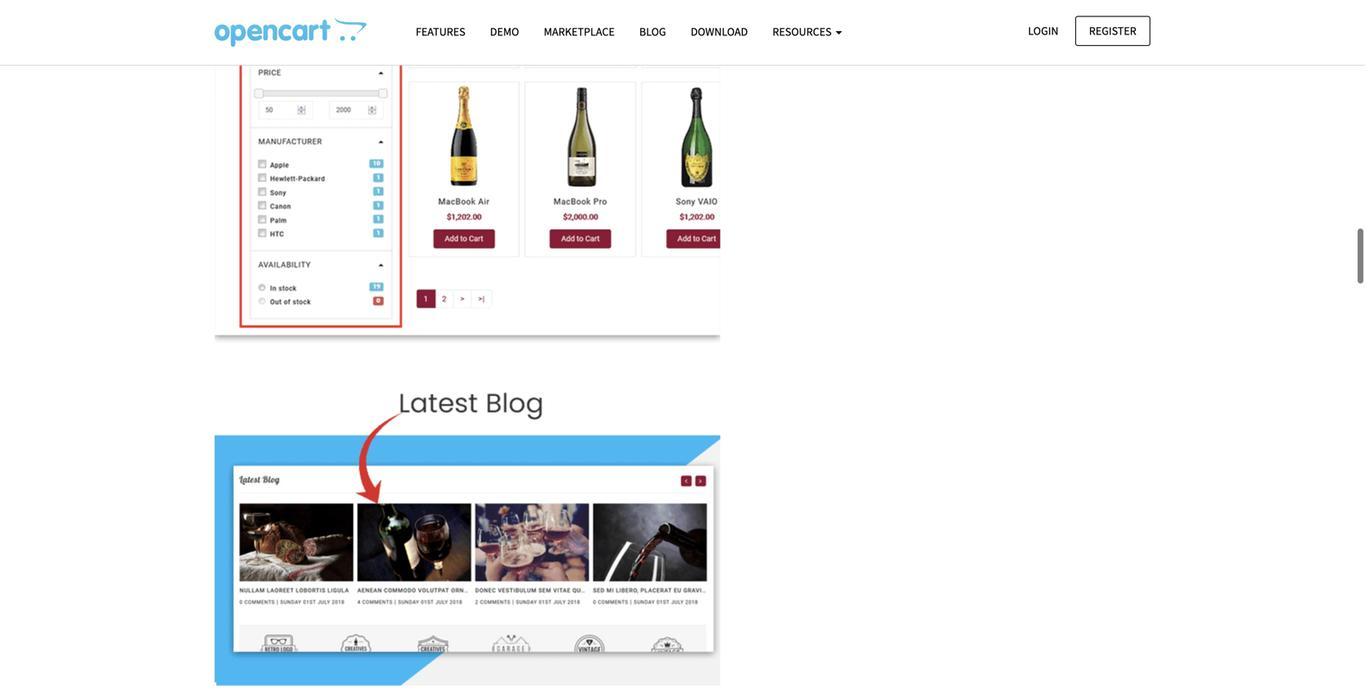 Task type: describe. For each thing, give the bounding box(es) containing it.
register link
[[1076, 16, 1151, 46]]

features
[[416, 24, 466, 39]]

resources
[[773, 24, 834, 39]]

marketplace link
[[532, 17, 627, 46]]

opencart - winehub opencart responsive theme (bar, restaurant, club) image
[[215, 17, 367, 47]]

download
[[691, 24, 748, 39]]



Task type: vqa. For each thing, say whether or not it's contained in the screenshot.
CiMarket - Multipurpose Opencart 4x Theme's "reviews"
no



Task type: locate. For each thing, give the bounding box(es) containing it.
blog link
[[627, 17, 679, 46]]

register
[[1090, 23, 1137, 38]]

features link
[[404, 17, 478, 46]]

login
[[1029, 23, 1059, 38]]

blog
[[640, 24, 666, 39]]

login link
[[1015, 16, 1073, 46]]

resources link
[[761, 17, 855, 46]]

marketplace
[[544, 24, 615, 39]]

demo link
[[478, 17, 532, 46]]

demo
[[490, 24, 519, 39]]

download link
[[679, 17, 761, 46]]



